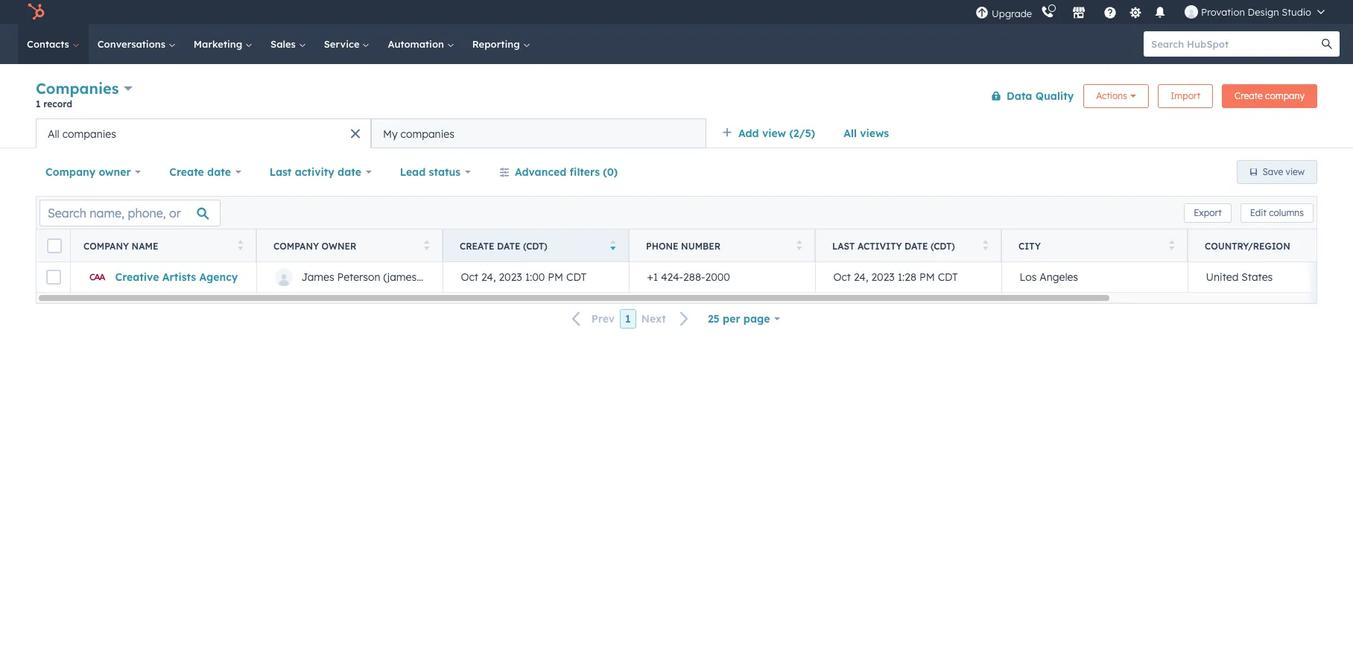 Task type: describe. For each thing, give the bounding box(es) containing it.
service
[[324, 38, 363, 50]]

descending sort. press to sort ascending. image
[[610, 240, 616, 250]]

press to sort. image for phone number
[[796, 240, 802, 250]]

settings link
[[1126, 4, 1145, 20]]

contacts
[[27, 38, 72, 50]]

1 press to sort. element from the left
[[237, 240, 243, 252]]

1 button
[[620, 309, 636, 329]]

artists
[[162, 271, 196, 284]]

company name
[[83, 240, 158, 252]]

2023 for 1:28
[[872, 271, 895, 284]]

2023 for 1:00
[[499, 271, 522, 284]]

states
[[1242, 271, 1273, 284]]

all views
[[844, 127, 889, 140]]

all companies button
[[36, 119, 371, 148]]

my
[[383, 127, 398, 141]]

companies for my companies
[[401, 127, 455, 141]]

service link
[[315, 24, 379, 64]]

search button
[[1315, 31, 1340, 57]]

pm for 1:28
[[920, 271, 935, 284]]

25 per page button
[[698, 304, 790, 334]]

save
[[1263, 166, 1284, 177]]

edit columns
[[1251, 207, 1304, 218]]

angeles
[[1040, 271, 1079, 284]]

all views link
[[834, 119, 899, 148]]

24, for oct 24, 2023 1:00 pm cdt
[[481, 271, 496, 284]]

1 for 1
[[625, 312, 631, 326]]

oct for oct 24, 2023 1:28 pm cdt
[[834, 271, 851, 284]]

menu containing provation design studio
[[974, 0, 1336, 24]]

notifications image
[[1154, 7, 1167, 20]]

+1 424-288-2000
[[647, 271, 730, 284]]

los angeles button
[[1002, 262, 1188, 292]]

phone
[[646, 240, 679, 252]]

all for all views
[[844, 127, 857, 140]]

company
[[1266, 90, 1305, 101]]

25 per page
[[708, 312, 770, 326]]

2 date from the left
[[905, 240, 928, 252]]

creative artists agency link
[[115, 271, 238, 284]]

press to sort. image for company owner
[[424, 240, 429, 250]]

all companies
[[48, 127, 116, 141]]

press to sort. element for last
[[983, 240, 988, 252]]

create for create company
[[1235, 90, 1263, 101]]

advanced filters (0) button
[[490, 157, 628, 187]]

reporting link
[[463, 24, 539, 64]]

cdt for oct 24, 2023 1:00 pm cdt
[[566, 271, 587, 284]]

import
[[1171, 90, 1201, 101]]

edit columns button
[[1241, 203, 1314, 222]]

company owner button
[[36, 157, 151, 187]]

+1
[[647, 271, 658, 284]]

create date
[[169, 165, 231, 179]]

export button
[[1185, 203, 1232, 222]]

+1 424-288-2000 button
[[629, 262, 815, 292]]

city
[[1019, 240, 1041, 252]]

create company button
[[1223, 84, 1318, 108]]

help image
[[1104, 7, 1117, 20]]

2 (cdt) from the left
[[931, 240, 955, 252]]

automation link
[[379, 24, 463, 64]]

views
[[860, 127, 889, 140]]

columns
[[1270, 207, 1304, 218]]

cdt for oct 24, 2023 1:28 pm cdt
[[938, 271, 958, 284]]

companies button
[[36, 78, 133, 99]]

data
[[1007, 89, 1033, 102]]

hubspot link
[[18, 3, 56, 21]]

pm for 1:00
[[548, 271, 564, 284]]

actions
[[1097, 90, 1128, 101]]

activity
[[295, 165, 335, 179]]

companies banner
[[36, 76, 1318, 119]]

calling icon image
[[1041, 6, 1055, 19]]

country/region
[[1205, 240, 1291, 252]]

add
[[739, 127, 759, 140]]

los
[[1020, 271, 1037, 284]]

provation design studio
[[1202, 6, 1312, 18]]

oct 24, 2023 1:00 pm cdt
[[461, 271, 587, 284]]

1 for 1 record
[[36, 98, 41, 110]]

descending sort. press to sort ascending. element
[[610, 240, 616, 252]]

data quality
[[1007, 89, 1074, 102]]

notifications button
[[1148, 0, 1173, 24]]

conversations link
[[88, 24, 185, 64]]

add view (2/5) button
[[713, 119, 834, 148]]

last for last activity date
[[270, 165, 292, 179]]

hubspot image
[[27, 3, 45, 21]]

lead status
[[400, 165, 461, 179]]

companies
[[36, 79, 119, 98]]

phone number
[[646, 240, 721, 252]]

upgrade image
[[976, 6, 989, 20]]

status
[[429, 165, 461, 179]]

(2/5)
[[790, 127, 816, 140]]

united states button
[[1188, 262, 1354, 292]]

marketplaces image
[[1073, 7, 1086, 20]]

view for save
[[1286, 166, 1305, 177]]

create company
[[1235, 90, 1305, 101]]



Task type: locate. For each thing, give the bounding box(es) containing it.
1 vertical spatial last
[[833, 240, 855, 252]]

1 pm from the left
[[548, 271, 564, 284]]

1 record
[[36, 98, 72, 110]]

lead status button
[[390, 157, 481, 187]]

actions button
[[1084, 84, 1149, 108]]

24, for oct 24, 2023 1:28 pm cdt
[[854, 271, 869, 284]]

companies right my
[[401, 127, 455, 141]]

2 all from the left
[[48, 127, 59, 141]]

conversations
[[97, 38, 168, 50]]

0 horizontal spatial oct
[[461, 271, 479, 284]]

24, down activity
[[854, 271, 869, 284]]

company owner down activity
[[274, 240, 357, 252]]

0 horizontal spatial pm
[[548, 271, 564, 284]]

united
[[1206, 271, 1239, 284]]

oct
[[461, 271, 479, 284], [834, 271, 851, 284]]

company inside popup button
[[45, 165, 96, 179]]

1 horizontal spatial 24,
[[854, 271, 869, 284]]

4 press to sort. image from the left
[[983, 240, 988, 250]]

1 horizontal spatial cdt
[[938, 271, 958, 284]]

create inside create company button
[[1235, 90, 1263, 101]]

next
[[642, 312, 666, 326]]

press to sort. image
[[1169, 240, 1175, 250]]

all down 1 record
[[48, 127, 59, 141]]

studio
[[1282, 6, 1312, 18]]

per
[[723, 312, 741, 326]]

company
[[45, 165, 96, 179], [83, 240, 129, 252], [274, 240, 319, 252]]

1 horizontal spatial oct
[[834, 271, 851, 284]]

last activity date button
[[260, 157, 381, 187]]

automation
[[388, 38, 447, 50]]

0 horizontal spatial owner
[[99, 165, 131, 179]]

export
[[1194, 207, 1222, 218]]

my companies button
[[371, 119, 707, 148]]

create inside popup button
[[169, 165, 204, 179]]

prev
[[592, 312, 615, 326]]

1 vertical spatial 1
[[625, 312, 631, 326]]

oct down last activity date (cdt)
[[834, 271, 851, 284]]

24,
[[481, 271, 496, 284], [854, 271, 869, 284]]

page
[[744, 312, 770, 326]]

2 press to sort. element from the left
[[424, 240, 429, 252]]

lead
[[400, 165, 426, 179]]

advanced filters (0)
[[515, 165, 618, 179]]

press to sort. image for last activity date (cdt)
[[983, 240, 988, 250]]

1:28
[[898, 271, 917, 284]]

import button
[[1158, 84, 1214, 108]]

5 press to sort. element from the left
[[1169, 240, 1175, 252]]

quality
[[1036, 89, 1074, 102]]

2023 left 1:28
[[872, 271, 895, 284]]

menu
[[974, 0, 1336, 24]]

view right save
[[1286, 166, 1305, 177]]

add view (2/5)
[[739, 127, 816, 140]]

press to sort. element for phone
[[796, 240, 802, 252]]

4 press to sort. element from the left
[[983, 240, 988, 252]]

help button
[[1098, 0, 1123, 24]]

date
[[207, 165, 231, 179], [338, 165, 361, 179]]

1 press to sort. image from the left
[[237, 240, 243, 250]]

companies up company owner popup button
[[62, 127, 116, 141]]

edit
[[1251, 207, 1267, 218]]

pm right 1:00
[[548, 271, 564, 284]]

1 horizontal spatial 1
[[625, 312, 631, 326]]

last activity date
[[270, 165, 361, 179]]

0 horizontal spatial cdt
[[566, 271, 587, 284]]

1 horizontal spatial company owner
[[274, 240, 357, 252]]

view right add
[[762, 127, 786, 140]]

all inside button
[[48, 127, 59, 141]]

1 companies from the left
[[62, 127, 116, 141]]

2 vertical spatial create
[[460, 240, 495, 252]]

1 horizontal spatial last
[[833, 240, 855, 252]]

view for add
[[762, 127, 786, 140]]

number
[[681, 240, 721, 252]]

Search HubSpot search field
[[1144, 31, 1327, 57]]

0 vertical spatial company owner
[[45, 165, 131, 179]]

0 horizontal spatial view
[[762, 127, 786, 140]]

search image
[[1322, 39, 1333, 49]]

marketplaces button
[[1064, 0, 1095, 24]]

0 vertical spatial owner
[[99, 165, 131, 179]]

all for all companies
[[48, 127, 59, 141]]

upgrade
[[992, 7, 1032, 19]]

james peterson image
[[1185, 5, 1199, 19]]

view inside save view 'button'
[[1286, 166, 1305, 177]]

0 vertical spatial last
[[270, 165, 292, 179]]

3 press to sort. element from the left
[[796, 240, 802, 252]]

date down all companies button
[[207, 165, 231, 179]]

companies for all companies
[[62, 127, 116, 141]]

record
[[43, 98, 72, 110]]

0 horizontal spatial date
[[207, 165, 231, 179]]

0 horizontal spatial last
[[270, 165, 292, 179]]

oct down "create date (cdt)"
[[461, 271, 479, 284]]

25
[[708, 312, 720, 326]]

press to sort. element for company
[[424, 240, 429, 252]]

2 press to sort. image from the left
[[424, 240, 429, 250]]

los angeles
[[1020, 271, 1079, 284]]

1:00
[[525, 271, 545, 284]]

1 date from the left
[[497, 240, 521, 252]]

marketing link
[[185, 24, 262, 64]]

pm right 1:28
[[920, 271, 935, 284]]

Search name, phone, or domain search field
[[40, 199, 221, 226]]

last activity date (cdt)
[[833, 240, 955, 252]]

1 horizontal spatial view
[[1286, 166, 1305, 177]]

1 left record
[[36, 98, 41, 110]]

2 cdt from the left
[[938, 271, 958, 284]]

calling icon button
[[1035, 2, 1061, 22]]

1 horizontal spatial date
[[905, 240, 928, 252]]

1 right prev
[[625, 312, 631, 326]]

0 horizontal spatial 1
[[36, 98, 41, 110]]

1 oct from the left
[[461, 271, 479, 284]]

pagination navigation
[[563, 309, 698, 329]]

prev button
[[563, 309, 620, 329]]

create date (cdt)
[[460, 240, 548, 252]]

1 vertical spatial company owner
[[274, 240, 357, 252]]

2 24, from the left
[[854, 271, 869, 284]]

companies
[[62, 127, 116, 141], [401, 127, 455, 141]]

1 horizontal spatial create
[[460, 240, 495, 252]]

1 2023 from the left
[[499, 271, 522, 284]]

activity
[[858, 240, 902, 252]]

save view button
[[1237, 160, 1318, 184]]

1 all from the left
[[844, 127, 857, 140]]

(cdt) up oct 24, 2023 1:28 pm cdt
[[931, 240, 955, 252]]

reporting
[[472, 38, 523, 50]]

2 pm from the left
[[920, 271, 935, 284]]

0 horizontal spatial (cdt)
[[523, 240, 548, 252]]

provation
[[1202, 6, 1245, 18]]

0 horizontal spatial 2023
[[499, 271, 522, 284]]

2 companies from the left
[[401, 127, 455, 141]]

0 horizontal spatial create
[[169, 165, 204, 179]]

2023 left 1:00
[[499, 271, 522, 284]]

0 vertical spatial view
[[762, 127, 786, 140]]

company owner down all companies
[[45, 165, 131, 179]]

2 horizontal spatial create
[[1235, 90, 1263, 101]]

next button
[[636, 309, 698, 329]]

0 horizontal spatial company owner
[[45, 165, 131, 179]]

1 inside "companies" banner
[[36, 98, 41, 110]]

1 horizontal spatial companies
[[401, 127, 455, 141]]

create down all companies button
[[169, 165, 204, 179]]

2 date from the left
[[338, 165, 361, 179]]

design
[[1248, 6, 1280, 18]]

2 2023 from the left
[[872, 271, 895, 284]]

1 horizontal spatial pm
[[920, 271, 935, 284]]

1 date from the left
[[207, 165, 231, 179]]

sales
[[271, 38, 299, 50]]

last inside popup button
[[270, 165, 292, 179]]

0 horizontal spatial date
[[497, 240, 521, 252]]

1 horizontal spatial owner
[[322, 240, 357, 252]]

advanced
[[515, 165, 567, 179]]

company owner inside popup button
[[45, 165, 131, 179]]

date up 1:28
[[905, 240, 928, 252]]

1 cdt from the left
[[566, 271, 587, 284]]

cdt right 1:00
[[566, 271, 587, 284]]

owner inside company owner popup button
[[99, 165, 131, 179]]

create up oct 24, 2023 1:00 pm cdt at left
[[460, 240, 495, 252]]

settings image
[[1129, 6, 1142, 20]]

1 (cdt) from the left
[[523, 240, 548, 252]]

view inside add view (2/5) popup button
[[762, 127, 786, 140]]

press to sort. element
[[237, 240, 243, 252], [424, 240, 429, 252], [796, 240, 802, 252], [983, 240, 988, 252], [1169, 240, 1175, 252]]

save view
[[1263, 166, 1305, 177]]

contacts link
[[18, 24, 88, 64]]

cdt right 1:28
[[938, 271, 958, 284]]

0 horizontal spatial all
[[48, 127, 59, 141]]

creative artists agency
[[115, 271, 238, 284]]

create left company
[[1235, 90, 1263, 101]]

oct 24, 2023 1:28 pm cdt
[[834, 271, 958, 284]]

2 oct from the left
[[834, 271, 851, 284]]

24, down "create date (cdt)"
[[481, 271, 496, 284]]

288-
[[684, 271, 706, 284]]

united states
[[1206, 271, 1273, 284]]

0 horizontal spatial 24,
[[481, 271, 496, 284]]

1 horizontal spatial all
[[844, 127, 857, 140]]

create for create date (cdt)
[[460, 240, 495, 252]]

create date button
[[160, 157, 251, 187]]

1 horizontal spatial (cdt)
[[931, 240, 955, 252]]

0 vertical spatial create
[[1235, 90, 1263, 101]]

all
[[844, 127, 857, 140], [48, 127, 59, 141]]

all left views at the right top
[[844, 127, 857, 140]]

(cdt) up 1:00
[[523, 240, 548, 252]]

create
[[1235, 90, 1263, 101], [169, 165, 204, 179], [460, 240, 495, 252]]

1 horizontal spatial date
[[338, 165, 361, 179]]

last for last activity date (cdt)
[[833, 240, 855, 252]]

3 press to sort. image from the left
[[796, 240, 802, 250]]

1 vertical spatial create
[[169, 165, 204, 179]]

1 vertical spatial owner
[[322, 240, 357, 252]]

0 horizontal spatial companies
[[62, 127, 116, 141]]

create for create date
[[169, 165, 204, 179]]

name
[[132, 240, 158, 252]]

date
[[497, 240, 521, 252], [905, 240, 928, 252]]

date up oct 24, 2023 1:00 pm cdt at left
[[497, 240, 521, 252]]

0 vertical spatial 1
[[36, 98, 41, 110]]

owner
[[99, 165, 131, 179], [322, 240, 357, 252]]

oct for oct 24, 2023 1:00 pm cdt
[[461, 271, 479, 284]]

date right activity
[[338, 165, 361, 179]]

pm
[[548, 271, 564, 284], [920, 271, 935, 284]]

1 24, from the left
[[481, 271, 496, 284]]

1 vertical spatial view
[[1286, 166, 1305, 177]]

1 inside button
[[625, 312, 631, 326]]

provation design studio button
[[1176, 0, 1334, 24]]

1 horizontal spatial 2023
[[872, 271, 895, 284]]

2023
[[499, 271, 522, 284], [872, 271, 895, 284]]

press to sort. image
[[237, 240, 243, 250], [424, 240, 429, 250], [796, 240, 802, 250], [983, 240, 988, 250]]

424-
[[661, 271, 684, 284]]

agency
[[199, 271, 238, 284]]

2000
[[706, 271, 730, 284]]

marketing
[[194, 38, 245, 50]]

(cdt)
[[523, 240, 548, 252], [931, 240, 955, 252]]



Task type: vqa. For each thing, say whether or not it's contained in the screenshot.
Time Archived
no



